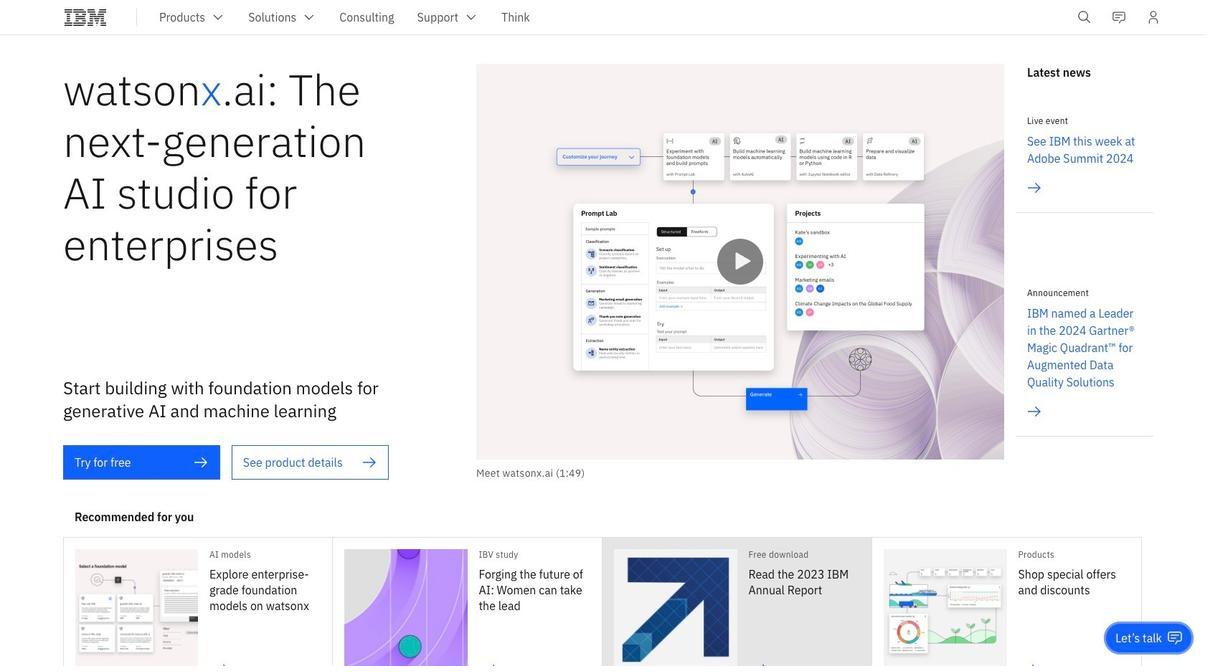 Task type: describe. For each thing, give the bounding box(es) containing it.
let's talk element
[[1116, 631, 1162, 646]]



